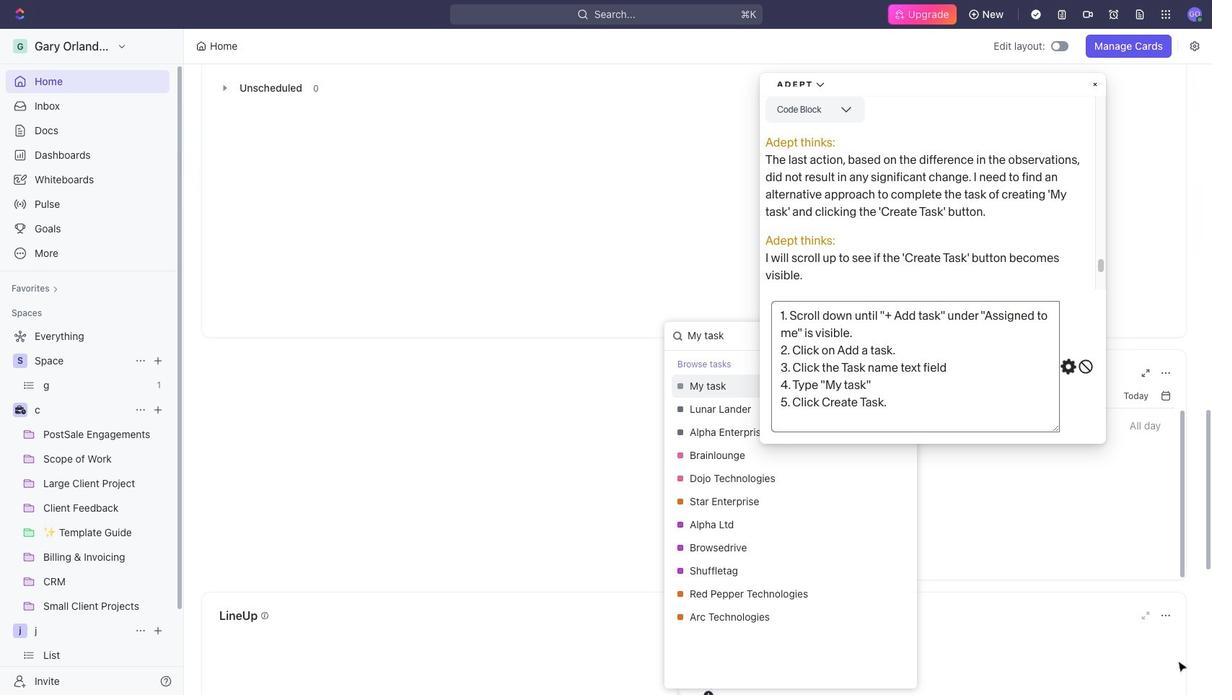 Task type: vqa. For each thing, say whether or not it's contained in the screenshot.
tree
yes



Task type: describe. For each thing, give the bounding box(es) containing it.
space, , element
[[13, 354, 27, 368]]

j, , element
[[13, 624, 27, 638]]

business time image
[[15, 406, 26, 414]]

sidebar navigation
[[0, 29, 184, 695]]



Task type: locate. For each thing, give the bounding box(es) containing it.
tree inside sidebar navigation
[[6, 325, 170, 695]]

Search for task (or subtask) name, ID, or URL text field
[[665, 322, 853, 350]]

tree
[[6, 325, 170, 695]]



